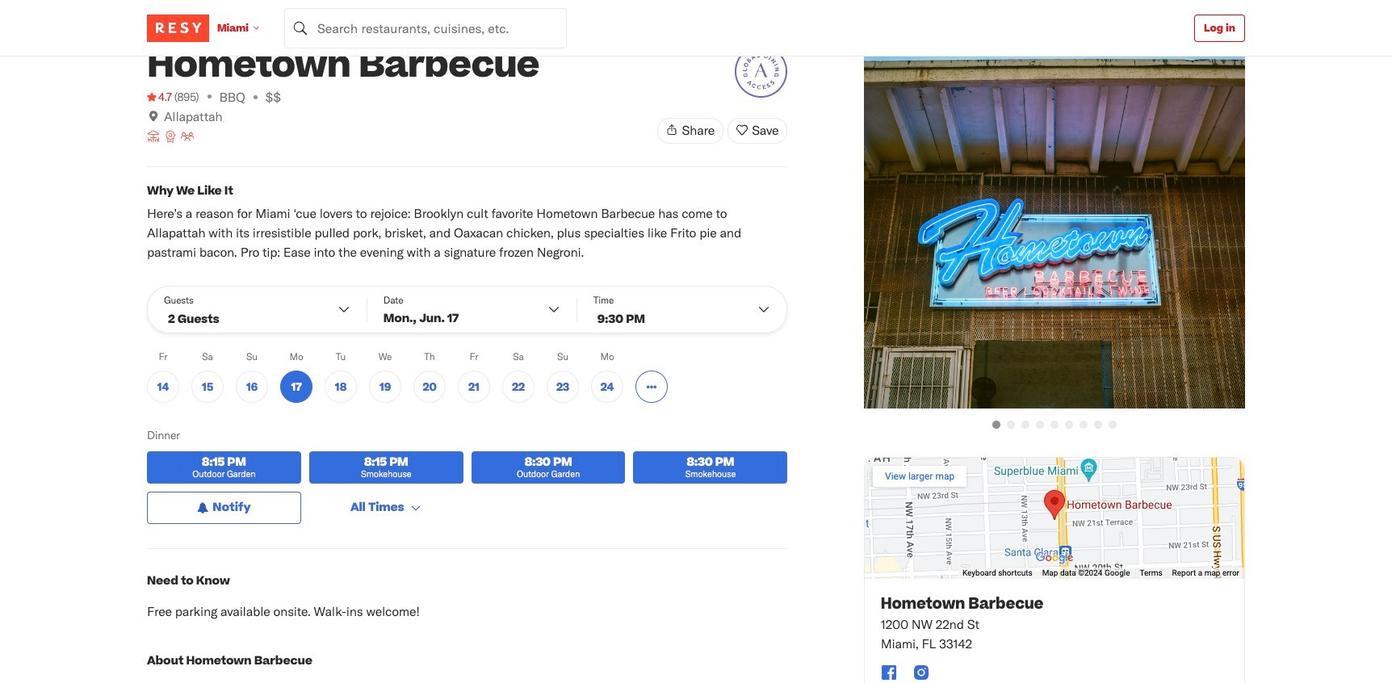 Task type: locate. For each thing, give the bounding box(es) containing it.
Search restaurants, cuisines, etc. text field
[[284, 8, 567, 48]]

None field
[[284, 8, 567, 48]]



Task type: describe. For each thing, give the bounding box(es) containing it.
4.7 out of 5 stars image
[[147, 89, 172, 105]]



Task type: vqa. For each thing, say whether or not it's contained in the screenshot.
field
yes



